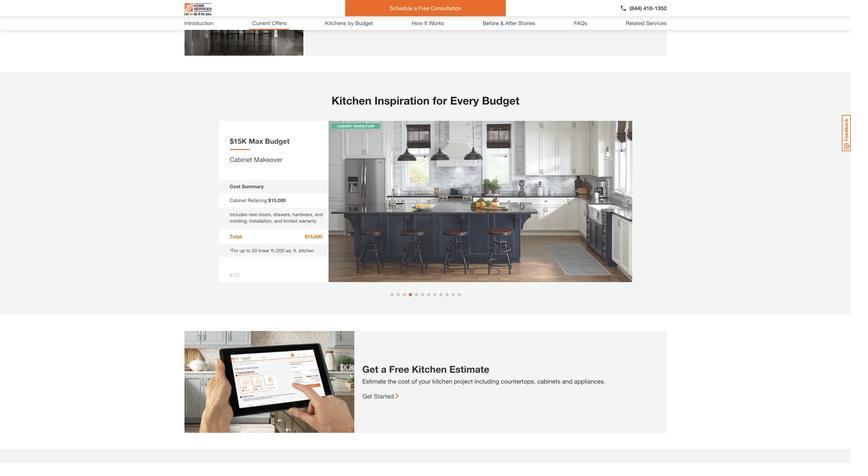 Task type: describe. For each thing, give the bounding box(es) containing it.
introduction
[[184, 20, 213, 26]]

including
[[474, 378, 499, 385]]

get for get a free kitchen estimate
[[362, 364, 378, 375]]

countertops,
[[501, 378, 536, 385]]

started
[[374, 393, 394, 400]]

a for get
[[381, 364, 386, 375]]

every
[[450, 94, 479, 107]]

and
[[562, 378, 572, 385]]

get started link
[[362, 393, 399, 400]]

faqs
[[574, 20, 587, 26]]

kitchen inspiration for every budget
[[332, 94, 519, 107]]

for
[[433, 94, 447, 107]]

15k max budget cabinet desktop gray image
[[219, 121, 632, 282]]

by
[[348, 20, 354, 26]]

after
[[505, 20, 517, 26]]

through
[[326, 0, 347, 8]]

get started
[[362, 393, 394, 400]]

the
[[388, 378, 396, 385]]

details
[[327, 15, 346, 23]]

works
[[429, 20, 444, 26]]

418-
[[643, 5, 655, 11]]

get a free kitchen estimate
[[362, 364, 489, 375]]

1 vertical spatial estimate
[[362, 378, 386, 385]]

before & after stories
[[483, 20, 535, 26]]

your
[[419, 378, 431, 385]]

related
[[626, 20, 644, 26]]

schedule a free consultation button
[[345, 0, 506, 16]]

a shining modern kitchen featuring grey cabinets and classic decor; orange cabinet icon image
[[184, 0, 303, 56]]

free for consultation
[[418, 5, 429, 11]]

how it works
[[412, 20, 444, 26]]

(844) 418-1352 link
[[620, 4, 667, 12]]

schedule
[[390, 5, 412, 11]]

kitchens
[[325, 20, 346, 26]]

more
[[311, 15, 325, 23]]

kitchens by budget
[[325, 20, 373, 26]]

&
[[500, 20, 504, 26]]

1 vertical spatial budget
[[482, 94, 519, 107]]

cost
[[398, 378, 410, 385]]

schedule a free consultation
[[390, 5, 461, 11]]

cabinets
[[537, 378, 560, 385]]

offers
[[272, 20, 286, 26]]



Task type: locate. For each thing, give the bounding box(es) containing it.
a up started
[[381, 364, 386, 375]]

current
[[252, 20, 270, 26]]

1 horizontal spatial budget
[[482, 94, 519, 107]]

free for kitchen
[[389, 364, 409, 375]]

how
[[412, 20, 423, 26]]

1 horizontal spatial free
[[418, 5, 429, 11]]

0 horizontal spatial budget
[[355, 20, 373, 26]]

inspiration
[[374, 94, 430, 107]]

related services
[[626, 20, 667, 26]]

do it for you logo image
[[184, 0, 211, 19]]

stories
[[518, 20, 535, 26]]

1 vertical spatial get
[[362, 393, 372, 400]]

12/10.
[[348, 0, 366, 8]]

0 vertical spatial budget
[[355, 20, 373, 26]]

now
[[311, 0, 324, 8]]

kitchen
[[332, 94, 371, 107], [412, 364, 447, 375]]

1 vertical spatial free
[[389, 364, 409, 375]]

1352
[[655, 5, 667, 11]]

services
[[646, 20, 667, 26]]

estimate the cost of your kitchen project including countertops, cabinets and appliances.
[[362, 378, 605, 385]]

a right the "schedule" on the left top
[[414, 5, 417, 11]]

a for schedule
[[414, 5, 417, 11]]

1 vertical spatial a
[[381, 364, 386, 375]]

feedback link image
[[842, 115, 851, 152]]

get up get started
[[362, 364, 378, 375]]

2 get from the top
[[362, 393, 372, 400]]

of
[[412, 378, 417, 385]]

kitchen estimator banner images; orange kitchen icon image
[[184, 331, 354, 433]]

free up 'cost'
[[389, 364, 409, 375]]

0 vertical spatial estimate
[[449, 364, 489, 375]]

0 horizontal spatial free
[[389, 364, 409, 375]]

budget
[[355, 20, 373, 26], [482, 94, 519, 107]]

free up 'it'
[[418, 5, 429, 11]]

(844)
[[630, 5, 642, 11]]

1 horizontal spatial kitchen
[[412, 364, 447, 375]]

appliances.
[[574, 378, 605, 385]]

more details link
[[311, 15, 346, 23]]

current offers
[[252, 20, 286, 26]]

1 vertical spatial kitchen
[[412, 364, 447, 375]]

1 get from the top
[[362, 364, 378, 375]]

before
[[483, 20, 499, 26]]

a
[[414, 5, 417, 11], [381, 364, 386, 375]]

0 vertical spatial free
[[418, 5, 429, 11]]

0 horizontal spatial a
[[381, 364, 386, 375]]

0 vertical spatial a
[[414, 5, 417, 11]]

0 vertical spatial kitchen
[[332, 94, 371, 107]]

estimate
[[449, 364, 489, 375], [362, 378, 386, 385]]

kitchen
[[432, 378, 452, 385]]

project
[[454, 378, 473, 385]]

free inside schedule a free consultation "button"
[[418, 5, 429, 11]]

(844) 418-1352
[[630, 5, 667, 11]]

1 horizontal spatial estimate
[[449, 364, 489, 375]]

free
[[418, 5, 429, 11], [389, 364, 409, 375]]

estimate up get started
[[362, 378, 386, 385]]

now through 12/10.
[[311, 0, 366, 8]]

0 horizontal spatial kitchen
[[332, 94, 371, 107]]

estimate up project
[[449, 364, 489, 375]]

get for get started
[[362, 393, 372, 400]]

0 vertical spatial get
[[362, 364, 378, 375]]

more details
[[311, 15, 346, 23]]

it
[[424, 20, 427, 26]]

get left started
[[362, 393, 372, 400]]

1 horizontal spatial a
[[414, 5, 417, 11]]

consultation
[[431, 5, 461, 11]]

get
[[362, 364, 378, 375], [362, 393, 372, 400]]

0 horizontal spatial estimate
[[362, 378, 386, 385]]

a inside "button"
[[414, 5, 417, 11]]



Task type: vqa. For each thing, say whether or not it's contained in the screenshot.
rightmost Warranty
no



